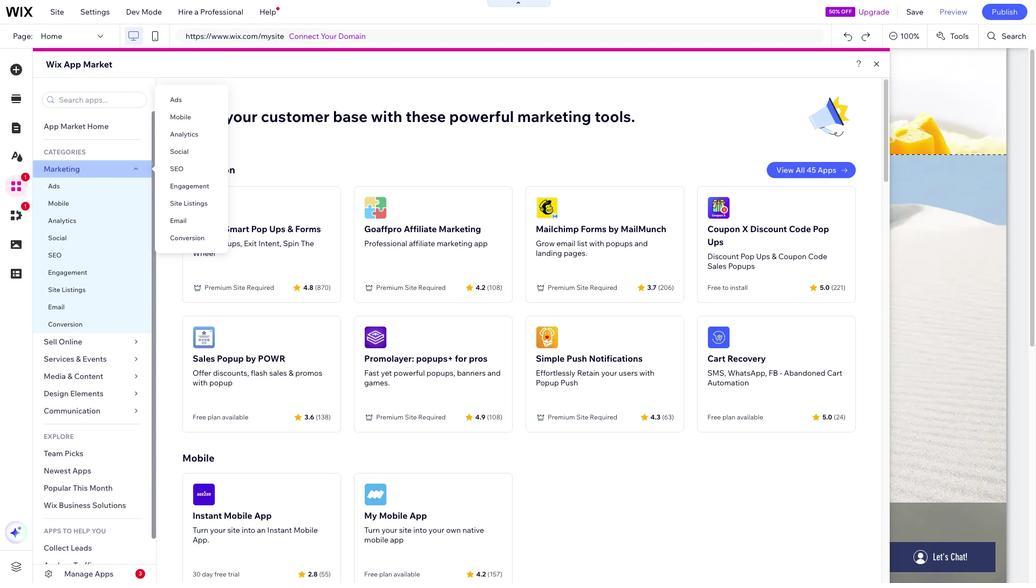 Task type: vqa. For each thing, say whether or not it's contained in the screenshot.


Task type: locate. For each thing, give the bounding box(es) containing it.
1 horizontal spatial turn
[[364, 525, 380, 535]]

premium down 'games.'
[[376, 413, 404, 421]]

site right mobile
[[399, 525, 412, 535]]

by inside mailchimp forms by mailmunch grow email list with popups and landing pages.
[[609, 224, 619, 234]]

professional
[[200, 7, 243, 17], [364, 239, 408, 248]]

code
[[789, 224, 811, 234], [809, 252, 828, 261]]

1 vertical spatial social
[[48, 234, 67, 242]]

apps right the 45 in the right top of the page
[[818, 165, 837, 175]]

available for powr
[[222, 413, 249, 421]]

1 vertical spatial instant
[[267, 525, 292, 535]]

engagement link for site listings link for seo link related to analytics link corresponding to the top "mobile" link's email link
[[155, 178, 228, 195]]

conversion link for seo link related to analytics link corresponding to the top "mobile" link's email link
[[155, 229, 228, 247]]

1 horizontal spatial listings
[[184, 199, 208, 207]]

1 (108) from the top
[[487, 283, 503, 291]]

0 horizontal spatial turn
[[193, 525, 208, 535]]

2 (108) from the top
[[487, 413, 503, 421]]

turn down instant mobile app  logo
[[193, 525, 208, 535]]

required for yet
[[418, 413, 446, 421]]

site listings link for seo link related to analytics link corresponding to the top "mobile" link's email link
[[155, 195, 228, 212]]

newest
[[44, 466, 71, 476]]

media
[[44, 371, 66, 381]]

premium site required for affiliate
[[376, 283, 446, 292]]

premium site required
[[205, 283, 274, 292], [376, 283, 446, 292], [548, 283, 618, 292], [376, 413, 446, 421], [548, 413, 618, 421]]

games.
[[364, 378, 390, 388]]

email
[[170, 217, 187, 225], [193, 239, 212, 248], [48, 303, 65, 311]]

turn
[[193, 525, 208, 535], [364, 525, 380, 535]]

free for my mobile app
[[364, 570, 378, 578]]

app up categories
[[44, 121, 59, 131]]

0 vertical spatial site listings link
[[155, 195, 228, 212]]

required down the intent,
[[247, 283, 274, 292]]

collect
[[44, 543, 69, 553]]

premium site required for &
[[205, 283, 274, 292]]

popups+
[[416, 353, 453, 364]]

promolayer: popups+ for pros logo image
[[364, 326, 387, 349]]

(108) for goaffpro affiliate marketing
[[487, 283, 503, 291]]

cart right abandoned
[[828, 368, 843, 378]]

wix for wix business solutions
[[44, 501, 57, 510]]

available down the "my mobile app turn your site into your own native mobile app"
[[394, 570, 420, 578]]

free for sales popup by powr
[[193, 413, 206, 421]]

by inside sales popup by powr offer discounts, flash sales & promos with popup
[[246, 353, 256, 364]]

marketing for marketing grow your customer base with these powerful marketing tools.
[[182, 91, 229, 103]]

and down pros
[[488, 368, 501, 378]]

free to install
[[708, 283, 748, 292]]

free down mobile
[[364, 570, 378, 578]]

marketing inside marketing link
[[44, 164, 80, 174]]

0 vertical spatial social
[[170, 147, 189, 155]]

0 vertical spatial 1
[[24, 174, 27, 180]]

1 horizontal spatial social link
[[155, 143, 228, 160]]

1 horizontal spatial marketing
[[182, 91, 229, 103]]

1 horizontal spatial by
[[609, 224, 619, 234]]

sales
[[708, 261, 727, 271], [193, 353, 215, 364]]

app up 4.2 (108)
[[474, 239, 488, 248]]

seo link for analytics link corresponding to the top "mobile" link
[[155, 160, 228, 178]]

plan down mobile
[[379, 570, 392, 578]]

your inside "simple push notifications effortlessly retain your users with popup push"
[[602, 368, 617, 378]]

0 vertical spatial sales
[[708, 261, 727, 271]]

required
[[247, 283, 274, 292], [418, 283, 446, 292], [590, 283, 618, 292], [418, 413, 446, 421], [590, 413, 618, 421]]

1 vertical spatial ads link
[[33, 178, 152, 195]]

1 horizontal spatial site
[[399, 525, 412, 535]]

by up flash
[[246, 353, 256, 364]]

help
[[73, 527, 90, 535]]

with right users
[[640, 368, 655, 378]]

1 horizontal spatial powerful
[[450, 107, 514, 126]]

premium for &
[[205, 283, 232, 292]]

4.9 (108)
[[476, 413, 503, 421]]

1 vertical spatial by
[[246, 353, 256, 364]]

poptin: smart pop ups & forms email popups, exit intent, spin the wheel
[[193, 224, 321, 258]]

premium down wheel
[[205, 283, 232, 292]]

0 horizontal spatial sales
[[193, 353, 215, 364]]

premium site required down 'games.'
[[376, 413, 446, 421]]

0 vertical spatial professional
[[200, 7, 243, 17]]

popup up discounts,
[[217, 353, 244, 364]]

0 vertical spatial by
[[609, 224, 619, 234]]

2 horizontal spatial free plan available
[[708, 413, 764, 421]]

professional down goaffpro
[[364, 239, 408, 248]]

push down simple
[[561, 378, 578, 388]]

4.2 for my mobile app
[[477, 570, 486, 578]]

0 vertical spatial popup
[[217, 353, 244, 364]]

1 vertical spatial mobile link
[[33, 195, 152, 212]]

discount up to
[[708, 252, 739, 261]]

into left own
[[414, 525, 427, 535]]

1 vertical spatial analytics
[[48, 217, 76, 225]]

goaffpro affiliate marketing professional affiliate marketing app
[[364, 224, 488, 248]]

analytics for analytics link corresponding to the top "mobile" link
[[170, 130, 198, 138]]

site up sell
[[48, 286, 60, 294]]

free down offer
[[193, 413, 206, 421]]

0 horizontal spatial engagement
[[48, 268, 87, 276]]

market
[[83, 59, 112, 70], [60, 121, 86, 131]]

5.0 (221)
[[820, 283, 846, 291]]

5.0 left (221)
[[820, 283, 830, 291]]

0 horizontal spatial social link
[[33, 229, 152, 247]]

conversion link up wheel
[[155, 229, 228, 247]]

collect leads link
[[33, 539, 152, 557]]

1 turn from the left
[[193, 525, 208, 535]]

1 horizontal spatial grow
[[536, 239, 555, 248]]

2 site from the left
[[399, 525, 412, 535]]

mobile
[[364, 535, 389, 545]]

(108) for promolayer: popups+ for pros
[[487, 413, 503, 421]]

into inside instant mobile app turn your site into an instant mobile app.
[[242, 525, 255, 535]]

powerful inside promolayer: popups+ for pros fast yet powerful popups, banners and games.
[[394, 368, 425, 378]]

0 horizontal spatial discount
[[708, 252, 739, 261]]

app inside instant mobile app turn your site into an instant mobile app.
[[254, 510, 272, 521]]

cart recovery sms, whatsapp, fb - abandoned cart automation
[[708, 353, 843, 388]]

100%
[[901, 31, 920, 41]]

free plan available for whatsapp,
[[708, 413, 764, 421]]

required for your
[[590, 413, 618, 421]]

2 vertical spatial ups
[[757, 252, 771, 261]]

home down search apps... field
[[87, 121, 109, 131]]

install
[[730, 283, 748, 292]]

2 horizontal spatial marketing
[[439, 224, 481, 234]]

with inside "simple push notifications effortlessly retain your users with popup push"
[[640, 368, 655, 378]]

app market home link
[[33, 118, 152, 135]]

plan for whatsapp,
[[723, 413, 736, 421]]

market up categories
[[60, 121, 86, 131]]

email inside poptin: smart pop ups & forms email popups, exit intent, spin the wheel
[[193, 239, 212, 248]]

0 vertical spatial seo link
[[155, 160, 228, 178]]

2 horizontal spatial email
[[193, 239, 212, 248]]

my mobile app logo image
[[364, 483, 387, 506]]

conversion link
[[155, 229, 228, 247], [33, 316, 152, 333]]

0 vertical spatial analytics link
[[155, 126, 228, 143]]

marketing inside goaffpro affiliate marketing professional affiliate marketing app
[[437, 239, 473, 248]]

popup inside "simple push notifications effortlessly retain your users with popup push"
[[536, 378, 559, 388]]

apps for newest apps
[[72, 466, 91, 476]]

into inside the "my mobile app turn your site into your own native mobile app"
[[414, 525, 427, 535]]

apps inside 'link'
[[72, 466, 91, 476]]

available down automation
[[737, 413, 764, 421]]

landing
[[536, 248, 562, 258]]

cart up sms,
[[708, 353, 726, 364]]

premium down landing
[[548, 283, 575, 292]]

required down popups,
[[418, 413, 446, 421]]

0 horizontal spatial powerful
[[394, 368, 425, 378]]

conversion
[[182, 164, 235, 176], [170, 234, 205, 242], [48, 320, 83, 328]]

0 vertical spatial wix
[[46, 59, 62, 70]]

app right mobile
[[390, 535, 404, 545]]

plan for powr
[[208, 413, 221, 421]]

and down mailmunch
[[635, 239, 648, 248]]

retain
[[577, 368, 600, 378]]

(63)
[[662, 413, 674, 421]]

conversion link up online in the left bottom of the page
[[33, 316, 152, 333]]

ups down the coupon x discount code pop ups logo
[[708, 236, 724, 247]]

0 vertical spatial 4.2
[[476, 283, 486, 291]]

with inside marketing grow your customer base with these powerful marketing tools.
[[371, 107, 402, 126]]

premium site required down affiliate
[[376, 283, 446, 292]]

1 horizontal spatial app
[[474, 239, 488, 248]]

site for instant
[[228, 525, 240, 535]]

coupon right popups
[[779, 252, 807, 261]]

free down automation
[[708, 413, 721, 421]]

available down the popup
[[222, 413, 249, 421]]

2 1 from the top
[[24, 203, 27, 209]]

grow
[[182, 107, 222, 126], [536, 239, 555, 248]]

free plan available down automation
[[708, 413, 764, 421]]

1 vertical spatial seo link
[[33, 247, 152, 264]]

own
[[446, 525, 461, 535]]

listings for site listings link for seo link related to analytics link corresponding to the top "mobile" link's email link
[[184, 199, 208, 207]]

0 vertical spatial instant
[[193, 510, 222, 521]]

cart recovery logo image
[[708, 326, 731, 349]]

instant right an
[[267, 525, 292, 535]]

2 horizontal spatial pop
[[813, 224, 830, 234]]

forms up list
[[581, 224, 607, 234]]

30 day free trial
[[193, 570, 240, 578]]

1 vertical spatial 5.0
[[823, 413, 833, 421]]

ups right popups
[[757, 252, 771, 261]]

upgrade
[[859, 7, 890, 17]]

0 vertical spatial cart
[[708, 353, 726, 364]]

app market home
[[44, 121, 109, 131]]

ups inside poptin: smart pop ups & forms email popups, exit intent, spin the wheel
[[269, 224, 286, 234]]

1 horizontal spatial available
[[394, 570, 420, 578]]

1 vertical spatial conversion
[[170, 234, 205, 242]]

affiliate
[[409, 239, 435, 248]]

email link up sell online link
[[33, 299, 152, 316]]

ads
[[170, 96, 182, 104], [48, 182, 60, 190]]

email link up wheel
[[155, 212, 228, 229]]

1 horizontal spatial email
[[170, 217, 187, 225]]

poptin:
[[193, 224, 222, 234]]

ups up the intent,
[[269, 224, 286, 234]]

0 vertical spatial discount
[[751, 224, 787, 234]]

0 horizontal spatial plan
[[208, 413, 221, 421]]

instant down instant mobile app  logo
[[193, 510, 222, 521]]

ads for "mobile" link to the bottom's ads link
[[48, 182, 60, 190]]

seo link
[[155, 160, 228, 178], [33, 247, 152, 264]]

mailchimp
[[536, 224, 579, 234]]

1 vertical spatial email link
[[33, 299, 152, 316]]

smart
[[224, 224, 249, 234]]

4.8 (870)
[[303, 283, 331, 291]]

0 horizontal spatial ups
[[269, 224, 286, 234]]

5.0 for pop
[[820, 283, 830, 291]]

& right popups
[[772, 252, 777, 261]]

premium site required down retain
[[548, 413, 618, 421]]

seo link for analytics link for "mobile" link to the bottom
[[33, 247, 152, 264]]

0 vertical spatial email link
[[155, 212, 228, 229]]

site inside the "my mobile app turn your site into your own native mobile app"
[[399, 525, 412, 535]]

social for social link associated with analytics link for "mobile" link to the bottom
[[48, 234, 67, 242]]

powerful inside marketing grow your customer base with these powerful marketing tools.
[[450, 107, 514, 126]]

listings for seo link corresponding to analytics link for "mobile" link to the bottom email link site listings link
[[62, 286, 86, 294]]

site listings up poptin:
[[170, 199, 208, 207]]

0 horizontal spatial into
[[242, 525, 255, 535]]

team picks link
[[33, 445, 152, 462]]

site down pages.
[[577, 283, 589, 292]]

professional inside goaffpro affiliate marketing professional affiliate marketing app
[[364, 239, 408, 248]]

turn down my
[[364, 525, 380, 535]]

(24)
[[834, 413, 846, 421]]

(157)
[[488, 570, 503, 578]]

app right my
[[410, 510, 427, 521]]

design
[[44, 389, 69, 398]]

1 vertical spatial apps
[[72, 466, 91, 476]]

0 horizontal spatial apps
[[72, 466, 91, 476]]

1 horizontal spatial coupon
[[779, 252, 807, 261]]

premium up promolayer: popups+ for pros logo
[[376, 283, 404, 292]]

offer
[[193, 368, 211, 378]]

& right sales
[[289, 368, 294, 378]]

1 vertical spatial ads
[[48, 182, 60, 190]]

social link
[[155, 143, 228, 160], [33, 229, 152, 247]]

plan down the popup
[[208, 413, 221, 421]]

& inside poptin: smart pop ups & forms email popups, exit intent, spin the wheel
[[288, 224, 293, 234]]

1 vertical spatial and
[[488, 368, 501, 378]]

2 forms from the left
[[581, 224, 607, 234]]

by up popups
[[609, 224, 619, 234]]

& up spin
[[288, 224, 293, 234]]

hire
[[178, 7, 193, 17]]

4.3 (63)
[[651, 413, 674, 421]]

2 1 button from the top
[[5, 202, 30, 227]]

0 vertical spatial powerful
[[450, 107, 514, 126]]

1 vertical spatial engagement link
[[33, 264, 152, 281]]

1 horizontal spatial home
[[87, 121, 109, 131]]

0 vertical spatial market
[[83, 59, 112, 70]]

email for seo link corresponding to analytics link for "mobile" link to the bottom
[[48, 303, 65, 311]]

1 vertical spatial (108)
[[487, 413, 503, 421]]

free plan available down mobile
[[364, 570, 420, 578]]

site inside instant mobile app turn your site into an instant mobile app.
[[228, 525, 240, 535]]

0 vertical spatial site listings
[[170, 199, 208, 207]]

free plan available down the popup
[[193, 413, 249, 421]]

help
[[260, 7, 276, 17]]

1 horizontal spatial email link
[[155, 212, 228, 229]]

site listings up online in the left bottom of the page
[[48, 286, 86, 294]]

your
[[225, 107, 258, 126], [602, 368, 617, 378], [210, 525, 226, 535], [382, 525, 398, 535], [429, 525, 445, 535]]

seo
[[170, 165, 184, 173], [48, 251, 62, 259]]

listings up online in the left bottom of the page
[[62, 286, 86, 294]]

0 horizontal spatial free plan available
[[193, 413, 249, 421]]

turn inside instant mobile app turn your site into an instant mobile app.
[[193, 525, 208, 535]]

app inside the "my mobile app turn your site into your own native mobile app"
[[390, 535, 404, 545]]

0 vertical spatial ads link
[[155, 91, 228, 109]]

sales inside coupon x discount code pop ups discount pop ups & coupon code sales popups
[[708, 261, 727, 271]]

0 horizontal spatial forms
[[295, 224, 321, 234]]

1 horizontal spatial mobile link
[[155, 109, 228, 126]]

0 vertical spatial 5.0
[[820, 283, 830, 291]]

and inside promolayer: popups+ for pros fast yet powerful popups, banners and games.
[[488, 368, 501, 378]]

1 vertical spatial push
[[561, 378, 578, 388]]

free plan available for turn
[[364, 570, 420, 578]]

analytics for analytics link for "mobile" link to the bottom
[[48, 217, 76, 225]]

4.2 for goaffpro affiliate marketing
[[476, 283, 486, 291]]

0 horizontal spatial grow
[[182, 107, 222, 126]]

(221)
[[832, 283, 846, 291]]

with inside sales popup by powr offer discounts, flash sales & promos with popup
[[193, 378, 208, 388]]

conversion up sell online
[[48, 320, 83, 328]]

coupon x discount code pop ups logo image
[[708, 197, 731, 219]]

0 vertical spatial code
[[789, 224, 811, 234]]

& inside coupon x discount code pop ups discount pop ups & coupon code sales popups
[[772, 252, 777, 261]]

1 horizontal spatial plan
[[379, 570, 392, 578]]

required down popups
[[590, 283, 618, 292]]

site left an
[[228, 525, 240, 535]]

ads link for "mobile" link to the bottom
[[33, 178, 152, 195]]

popup down simple
[[536, 378, 559, 388]]

1 vertical spatial site listings
[[48, 286, 86, 294]]

my mobile app turn your site into your own native mobile app
[[364, 510, 484, 545]]

3.6
[[305, 413, 314, 421]]

0 vertical spatial grow
[[182, 107, 222, 126]]

app up an
[[254, 510, 272, 521]]

forms up the
[[295, 224, 321, 234]]

plan down automation
[[723, 413, 736, 421]]

site listings link for seo link corresponding to analytics link for "mobile" link to the bottom email link
[[33, 281, 152, 299]]

0 horizontal spatial home
[[41, 31, 62, 41]]

2 vertical spatial marketing
[[439, 224, 481, 234]]

1 into from the left
[[242, 525, 255, 535]]

1 vertical spatial listings
[[62, 286, 86, 294]]

coupon left x
[[708, 224, 741, 234]]

1 vertical spatial cart
[[828, 368, 843, 378]]

2 turn from the left
[[364, 525, 380, 535]]

premium site required down exit
[[205, 283, 274, 292]]

0 vertical spatial app
[[474, 239, 488, 248]]

turn inside the "my mobile app turn your site into your own native mobile app"
[[364, 525, 380, 535]]

1 horizontal spatial social
[[170, 147, 189, 155]]

2 into from the left
[[414, 525, 427, 535]]

manage apps
[[64, 569, 114, 579]]

wix for wix app market
[[46, 59, 62, 70]]

engagement
[[170, 182, 209, 190], [48, 268, 87, 276]]

0 horizontal spatial ads link
[[33, 178, 152, 195]]

app inside goaffpro affiliate marketing professional affiliate marketing app
[[474, 239, 488, 248]]

listings up poptin:
[[184, 199, 208, 207]]

grow inside mailchimp forms by mailmunch grow email list with popups and landing pages.
[[536, 239, 555, 248]]

email left poptin: smart pop ups & forms logo
[[170, 217, 187, 225]]

site listings for seo link corresponding to analytics link for "mobile" link to the bottom email link
[[48, 286, 86, 294]]

sales up to
[[708, 261, 727, 271]]

dev mode
[[126, 7, 162, 17]]

to
[[63, 527, 72, 535]]

site listings link up poptin:
[[155, 195, 228, 212]]

1 horizontal spatial analytics
[[170, 130, 198, 138]]

professional right a
[[200, 7, 243, 17]]

instant mobile app turn your site into an instant mobile app.
[[193, 510, 318, 545]]

analytics link
[[155, 126, 228, 143], [33, 212, 152, 229]]

conversion up wheel
[[170, 234, 205, 242]]

email
[[557, 239, 576, 248]]

poptin: smart pop ups & forms logo image
[[193, 197, 215, 219]]

promolayer: popups+ for pros fast yet powerful popups, banners and games.
[[364, 353, 501, 388]]

premium down effortlessly
[[548, 413, 575, 421]]

ads link
[[155, 91, 228, 109], [33, 178, 152, 195]]

online
[[59, 337, 82, 347]]

exit
[[244, 239, 257, 248]]

1 site from the left
[[228, 525, 240, 535]]

into left an
[[242, 525, 255, 535]]

1 horizontal spatial analytics link
[[155, 126, 228, 143]]

0 horizontal spatial professional
[[200, 7, 243, 17]]

1 vertical spatial ups
[[708, 236, 724, 247]]

1 vertical spatial grow
[[536, 239, 555, 248]]

marketing inside marketing grow your customer base with these powerful marketing tools.
[[518, 107, 592, 126]]

0 horizontal spatial ads
[[48, 182, 60, 190]]

with left the popup
[[193, 378, 208, 388]]

1 vertical spatial conversion link
[[33, 316, 152, 333]]

1 forms from the left
[[295, 224, 321, 234]]

2 horizontal spatial available
[[737, 413, 764, 421]]

with right base
[[371, 107, 402, 126]]

1 vertical spatial site listings link
[[33, 281, 152, 299]]

goaffpro
[[364, 224, 402, 234]]

plan for turn
[[379, 570, 392, 578]]

apps
[[818, 165, 837, 175], [72, 466, 91, 476], [95, 569, 114, 579]]

1 vertical spatial engagement
[[48, 268, 87, 276]]

& left events
[[76, 354, 81, 364]]

required down retain
[[590, 413, 618, 421]]

site listings link up sell online link
[[33, 281, 152, 299]]

100% button
[[883, 24, 928, 48]]

pros
[[469, 353, 488, 364]]

3
[[139, 570, 142, 577]]

0 horizontal spatial pop
[[251, 224, 267, 234]]

apps up this
[[72, 466, 91, 476]]

30
[[193, 570, 201, 578]]

conversion up poptin: smart pop ups & forms logo
[[182, 164, 235, 176]]

marketing inside marketing grow your customer base with these powerful marketing tools.
[[182, 91, 229, 103]]

social link for analytics link for "mobile" link to the bottom
[[33, 229, 152, 247]]

sales up offer
[[193, 353, 215, 364]]

0 horizontal spatial social
[[48, 234, 67, 242]]

1 horizontal spatial site listings
[[170, 199, 208, 207]]

available
[[222, 413, 249, 421], [737, 413, 764, 421], [394, 570, 420, 578]]

site
[[50, 7, 64, 17], [170, 199, 182, 207], [233, 283, 245, 292], [405, 283, 417, 292], [577, 283, 589, 292], [48, 286, 60, 294], [405, 413, 417, 421], [577, 413, 589, 421]]

app inside app market home 'link'
[[44, 121, 59, 131]]

0 vertical spatial coupon
[[708, 224, 741, 234]]

site down affiliate
[[405, 283, 417, 292]]

premium site required down pages.
[[548, 283, 618, 292]]

push up retain
[[567, 353, 587, 364]]

fb
[[769, 368, 779, 378]]

home up wix app market
[[41, 31, 62, 41]]

required for email
[[590, 283, 618, 292]]

apps right manage
[[95, 569, 114, 579]]

and inside mailchimp forms by mailmunch grow email list with popups and landing pages.
[[635, 239, 648, 248]]

required down affiliate
[[418, 283, 446, 292]]

seo for seo link corresponding to analytics link for "mobile" link to the bottom
[[48, 251, 62, 259]]

email up sell
[[48, 303, 65, 311]]

free left to
[[708, 283, 721, 292]]

conversion for seo link corresponding to analytics link for "mobile" link to the bottom
[[48, 320, 83, 328]]

1 vertical spatial sales
[[193, 353, 215, 364]]

0 vertical spatial ads
[[170, 96, 182, 104]]



Task type: describe. For each thing, give the bounding box(es) containing it.
discounts,
[[213, 368, 249, 378]]

popups
[[606, 239, 633, 248]]

1 1 button from the top
[[5, 173, 30, 198]]

banners
[[457, 368, 486, 378]]

connect
[[289, 31, 319, 41]]

1 horizontal spatial cart
[[828, 368, 843, 378]]

hire a professional
[[178, 7, 243, 17]]

mode
[[142, 7, 162, 17]]

sales popup by powr logo image
[[193, 326, 215, 349]]

for
[[455, 353, 467, 364]]

services & events link
[[33, 350, 152, 368]]

by for popup
[[246, 353, 256, 364]]

and for pros
[[488, 368, 501, 378]]

45
[[807, 165, 816, 175]]

picks
[[65, 449, 83, 458]]

popups,
[[214, 239, 242, 248]]

effortlessly
[[536, 368, 576, 378]]

to
[[723, 283, 729, 292]]

2.8
[[308, 570, 318, 578]]

solutions
[[92, 501, 126, 510]]

native
[[463, 525, 484, 535]]

-
[[780, 368, 783, 378]]

marketing for marketing
[[44, 164, 80, 174]]

wix business solutions
[[44, 501, 126, 510]]

0 horizontal spatial coupon
[[708, 224, 741, 234]]

these
[[406, 107, 446, 126]]

1 horizontal spatial instant
[[267, 525, 292, 535]]

app up search apps... field
[[64, 59, 81, 70]]

email link for seo link corresponding to analytics link for "mobile" link to the bottom
[[33, 299, 152, 316]]

you
[[92, 527, 106, 535]]

the
[[301, 239, 314, 248]]

marketing link
[[33, 160, 152, 178]]

mailmunch
[[621, 224, 667, 234]]

an
[[257, 525, 266, 535]]

free
[[215, 570, 227, 578]]

email for seo link related to analytics link corresponding to the top "mobile" link
[[170, 217, 187, 225]]

1 vertical spatial code
[[809, 252, 828, 261]]

app inside the "my mobile app turn your site into your own native mobile app"
[[410, 510, 427, 521]]

conversion for seo link related to analytics link corresponding to the top "mobile" link
[[170, 234, 205, 242]]

grow inside marketing grow your customer base with these powerful marketing tools.
[[182, 107, 222, 126]]

3.7
[[648, 283, 657, 291]]

premium for fast
[[376, 413, 404, 421]]

4.8
[[303, 283, 314, 291]]

forms inside mailchimp forms by mailmunch grow email list with popups and landing pages.
[[581, 224, 607, 234]]

yet
[[381, 368, 392, 378]]

0 vertical spatial mobile link
[[155, 109, 228, 126]]

simple
[[536, 353, 565, 364]]

site for my
[[399, 525, 412, 535]]

publish
[[992, 7, 1018, 17]]

instant mobile app  logo image
[[193, 483, 215, 506]]

site down exit
[[233, 283, 245, 292]]

premium site required for fast
[[376, 413, 446, 421]]

free for coupon x discount code pop ups
[[708, 283, 721, 292]]

analytics link for "mobile" link to the bottom
[[33, 212, 152, 229]]

analytics link for the top "mobile" link
[[155, 126, 228, 143]]

simple push notifications effortlessly retain your users with popup push
[[536, 353, 655, 388]]

social link for analytics link corresponding to the top "mobile" link
[[155, 143, 228, 160]]

5.0 for fb
[[823, 413, 833, 421]]

market inside 'link'
[[60, 121, 86, 131]]

settings
[[80, 7, 110, 17]]

2.8 (55)
[[308, 570, 331, 578]]

engagement for seo link corresponding to analytics link for "mobile" link to the bottom
[[48, 268, 87, 276]]

sell
[[44, 337, 57, 347]]

turn for instant
[[193, 525, 208, 535]]

ads link for the top "mobile" link
[[155, 91, 228, 109]]

(206)
[[659, 283, 674, 291]]

spin
[[283, 239, 299, 248]]

(55)
[[319, 570, 331, 578]]

base
[[333, 107, 368, 126]]

& inside sales popup by powr offer discounts, flash sales & promos with popup
[[289, 368, 294, 378]]

into for my mobile app
[[414, 525, 427, 535]]

popup inside sales popup by powr offer discounts, flash sales & promos with popup
[[217, 353, 244, 364]]

1 horizontal spatial discount
[[751, 224, 787, 234]]

email link for seo link related to analytics link corresponding to the top "mobile" link
[[155, 212, 228, 229]]

50%
[[829, 8, 840, 15]]

home inside 'link'
[[87, 121, 109, 131]]

goaffpro affiliate marketing logo image
[[364, 197, 387, 219]]

pop inside poptin: smart pop ups & forms email popups, exit intent, spin the wheel
[[251, 224, 267, 234]]

simple push notifications logo image
[[536, 326, 559, 349]]

required for marketing
[[418, 283, 446, 292]]

0 vertical spatial push
[[567, 353, 587, 364]]

premium for retain
[[548, 413, 575, 421]]

& right 'media'
[[68, 371, 73, 381]]

save
[[907, 7, 924, 17]]

site down promolayer: popups+ for pros fast yet powerful popups, banners and games.
[[405, 413, 417, 421]]

into for instant mobile app
[[242, 525, 255, 535]]

tools.
[[595, 107, 636, 126]]

site left poptin: smart pop ups & forms logo
[[170, 199, 182, 207]]

search button
[[980, 24, 1037, 48]]

engagement link for seo link corresponding to analytics link for "mobile" link to the bottom email link site listings link
[[33, 264, 152, 281]]

2 horizontal spatial apps
[[818, 165, 837, 175]]

1 vertical spatial coupon
[[779, 252, 807, 261]]

Search apps... field
[[56, 92, 143, 107]]

categories
[[44, 148, 86, 156]]

tools button
[[928, 24, 979, 48]]

with inside mailchimp forms by mailmunch grow email list with popups and landing pages.
[[590, 239, 605, 248]]

premium site required for grow
[[548, 283, 618, 292]]

sell online link
[[33, 333, 152, 350]]

popup
[[209, 378, 233, 388]]

popups
[[729, 261, 755, 271]]

sales
[[269, 368, 287, 378]]

coupon x discount code pop ups discount pop ups & coupon code sales popups
[[708, 224, 830, 271]]

popular
[[44, 483, 71, 493]]

conversion link for seo link corresponding to analytics link for "mobile" link to the bottom email link
[[33, 316, 152, 333]]

0 vertical spatial home
[[41, 31, 62, 41]]

free for cart recovery
[[708, 413, 721, 421]]

mobile inside the "my mobile app turn your site into your own native mobile app"
[[379, 510, 408, 521]]

4.2 (157)
[[477, 570, 503, 578]]

your inside instant mobile app turn your site into an instant mobile app.
[[210, 525, 226, 535]]

business
[[59, 501, 91, 510]]

this
[[73, 483, 88, 493]]

0 vertical spatial conversion
[[182, 164, 235, 176]]

5.0 (24)
[[823, 413, 846, 421]]

free plan available for powr
[[193, 413, 249, 421]]

your inside marketing grow your customer base with these powerful marketing tools.
[[225, 107, 258, 126]]

available for whatsapp,
[[737, 413, 764, 421]]

marketing grow your customer base with these powerful marketing tools.
[[182, 91, 636, 126]]

0 horizontal spatial instant
[[193, 510, 222, 521]]

popular this month link
[[33, 479, 152, 497]]

all
[[796, 165, 805, 175]]

engagement for seo link related to analytics link corresponding to the top "mobile" link
[[170, 182, 209, 190]]

0 horizontal spatial cart
[[708, 353, 726, 364]]

popups,
[[427, 368, 456, 378]]

powr
[[258, 353, 286, 364]]

turn for my
[[364, 525, 380, 535]]

off
[[842, 8, 852, 15]]

apps to help you
[[44, 527, 106, 535]]

1 vertical spatial discount
[[708, 252, 739, 261]]

trial
[[228, 570, 240, 578]]

mailchimp forms by mailmunch logo image
[[536, 197, 559, 219]]

1 1 from the top
[[24, 174, 27, 180]]

traffic
[[73, 560, 96, 570]]

sales inside sales popup by powr offer discounts, flash sales & promos with popup
[[193, 353, 215, 364]]

seo for seo link related to analytics link corresponding to the top "mobile" link
[[170, 165, 184, 173]]

events
[[83, 354, 107, 364]]

forms inside poptin: smart pop ups & forms email popups, exit intent, spin the wheel
[[295, 224, 321, 234]]

and for mailmunch
[[635, 239, 648, 248]]

recovery
[[728, 353, 766, 364]]

1 horizontal spatial pop
[[741, 252, 755, 261]]

marketing inside goaffpro affiliate marketing professional affiliate marketing app
[[439, 224, 481, 234]]

services & events
[[44, 354, 107, 364]]

view all 45 apps
[[777, 165, 837, 175]]

automation
[[708, 378, 749, 388]]

site left settings
[[50, 7, 64, 17]]

customer
[[261, 107, 330, 126]]

a
[[195, 7, 199, 17]]

view
[[777, 165, 794, 175]]

site listings for seo link related to analytics link corresponding to the top "mobile" link's email link
[[170, 199, 208, 207]]

premium for affiliate
[[376, 283, 404, 292]]

affiliate
[[404, 224, 437, 234]]

elements
[[70, 389, 104, 398]]

preview button
[[932, 0, 976, 24]]

by for forms
[[609, 224, 619, 234]]

premium site required for retain
[[548, 413, 618, 421]]

apps for manage apps
[[95, 569, 114, 579]]

wix app market
[[46, 59, 112, 70]]

sales popup by powr offer discounts, flash sales & promos with popup
[[193, 353, 323, 388]]

2 horizontal spatial ups
[[757, 252, 771, 261]]

3.7 (206)
[[648, 283, 674, 291]]

search
[[1002, 31, 1027, 41]]

save button
[[899, 0, 932, 24]]

premium for grow
[[548, 283, 575, 292]]

site down retain
[[577, 413, 589, 421]]

available for turn
[[394, 570, 420, 578]]

ads for ads link for the top "mobile" link
[[170, 96, 182, 104]]

design elements link
[[33, 385, 152, 402]]

social for analytics link corresponding to the top "mobile" link's social link
[[170, 147, 189, 155]]

required for forms
[[247, 283, 274, 292]]

manage
[[64, 569, 93, 579]]



